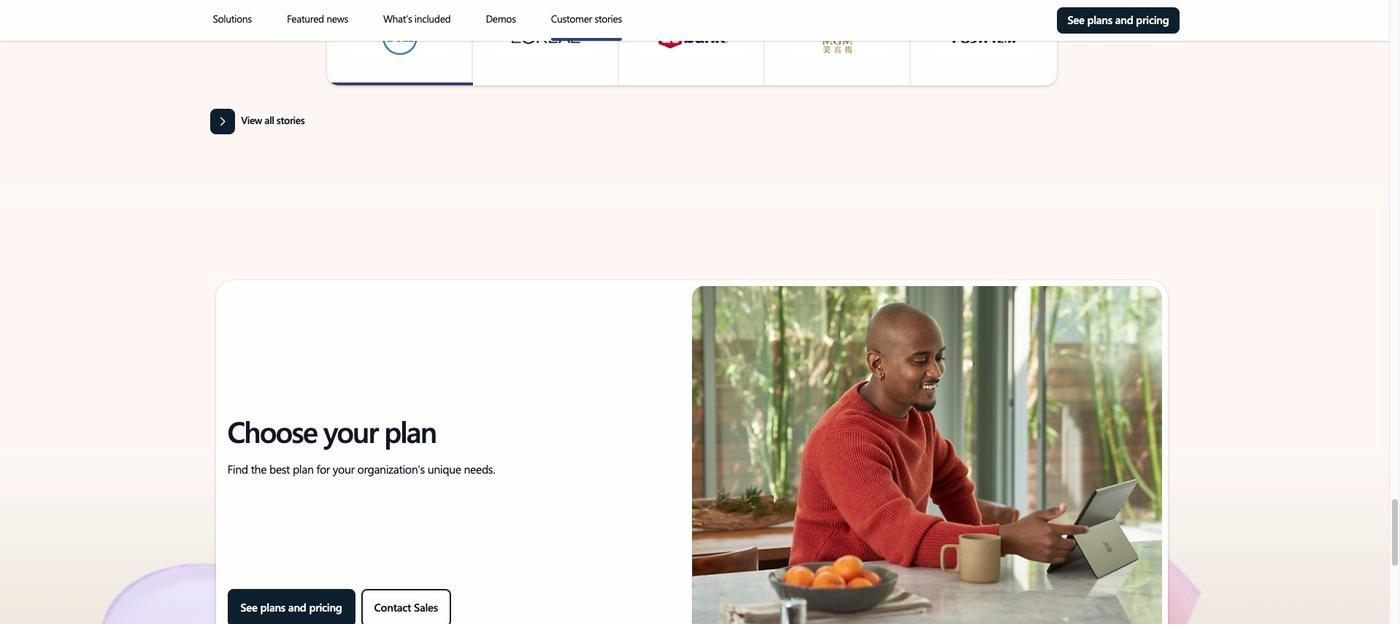 Task type: locate. For each thing, give the bounding box(es) containing it.
1 vertical spatial pricing
[[309, 600, 342, 615]]

see plans and pricing for see plans and pricing link in in-page quick links element
[[1068, 12, 1169, 27]]

1 horizontal spatial and
[[1115, 12, 1133, 27]]

loreal image
[[496, 16, 595, 59]]

0 horizontal spatial and
[[288, 600, 306, 615]]

see plans and pricing inside in-page quick links element
[[1068, 12, 1169, 27]]

1 vertical spatial plans
[[260, 600, 285, 615]]

0 horizontal spatial plans
[[260, 600, 285, 615]]

choose
[[227, 412, 317, 451]]

see plans and pricing link inside in-page quick links element
[[1057, 7, 1179, 34]]

fujifilm image
[[934, 16, 1033, 59]]

0 horizontal spatial pricing
[[309, 600, 342, 615]]

1 vertical spatial see
[[241, 600, 258, 615]]

and
[[1115, 12, 1133, 27], [288, 600, 306, 615]]

0 vertical spatial pricing
[[1136, 12, 1169, 27]]

1 horizontal spatial see
[[1068, 12, 1085, 27]]

plans
[[1087, 12, 1113, 27], [260, 600, 285, 615]]

contact
[[374, 600, 411, 615]]

pricing
[[1136, 12, 1169, 27], [309, 600, 342, 615]]

stories
[[277, 113, 305, 127]]

plans for see plans and pricing link in in-page quick links element
[[1087, 12, 1113, 27]]

1 vertical spatial see plans and pricing link
[[227, 589, 355, 624]]

plans inside in-page quick links element
[[1087, 12, 1113, 27]]

all
[[265, 113, 274, 127]]

see
[[1068, 12, 1085, 27], [241, 600, 258, 615]]

0 vertical spatial see
[[1068, 12, 1085, 27]]

sales
[[414, 600, 438, 615]]

1 vertical spatial see plans and pricing
[[241, 600, 342, 615]]

0 vertical spatial plans
[[1087, 12, 1113, 27]]

1 horizontal spatial plans
[[1087, 12, 1113, 27]]

0 vertical spatial and
[[1115, 12, 1133, 27]]

plans for left see plans and pricing link
[[260, 600, 285, 615]]

0 vertical spatial see plans and pricing
[[1068, 12, 1169, 27]]

0 vertical spatial see plans and pricing link
[[1057, 7, 1179, 34]]

customer stories image
[[551, 38, 622, 41]]

view all stories link
[[210, 109, 1174, 134]]

us bank image
[[642, 16, 741, 59]]

see plans and pricing link
[[1057, 7, 1179, 34], [227, 589, 355, 624]]

see plans and pricing
[[1068, 12, 1169, 27], [241, 600, 342, 615]]

1 horizontal spatial pricing
[[1136, 12, 1169, 27]]

1 horizontal spatial see plans and pricing link
[[1057, 7, 1179, 34]]

1 vertical spatial and
[[288, 600, 306, 615]]

contact sales link
[[361, 589, 451, 624]]

and inside in-page quick links element
[[1115, 12, 1133, 27]]

plan
[[384, 412, 436, 451]]

see inside in-page quick links element
[[1068, 12, 1085, 27]]

0 horizontal spatial see plans and pricing
[[241, 600, 342, 615]]

1 horizontal spatial see plans and pricing
[[1068, 12, 1169, 27]]

0 horizontal spatial see
[[241, 600, 258, 615]]

your
[[323, 412, 378, 451]]



Task type: describe. For each thing, give the bounding box(es) containing it.
see plans and pricing for left see plans and pricing link
[[241, 600, 342, 615]]

and for see plans and pricing link in in-page quick links element
[[1115, 12, 1133, 27]]

in-page quick links element
[[140, 0, 1249, 41]]

see for left see plans and pricing link
[[241, 600, 258, 615]]

mgm image
[[788, 16, 887, 59]]

view all stories
[[241, 113, 305, 127]]

and for left see plans and pricing link
[[288, 600, 306, 615]]

0 horizontal spatial see plans and pricing link
[[227, 589, 355, 624]]

pricing inside in-page quick links element
[[1136, 12, 1169, 27]]

see for see plans and pricing link in in-page quick links element
[[1068, 12, 1085, 27]]

a person using tablet and smiling with coffee and fruits placed on the table image
[[692, 286, 1162, 624]]

contact sales
[[374, 600, 438, 615]]

dell image
[[350, 16, 449, 59]]

choose your plan
[[227, 412, 436, 451]]

view
[[241, 113, 262, 127]]



Task type: vqa. For each thing, say whether or not it's contained in the screenshot.
create,
no



